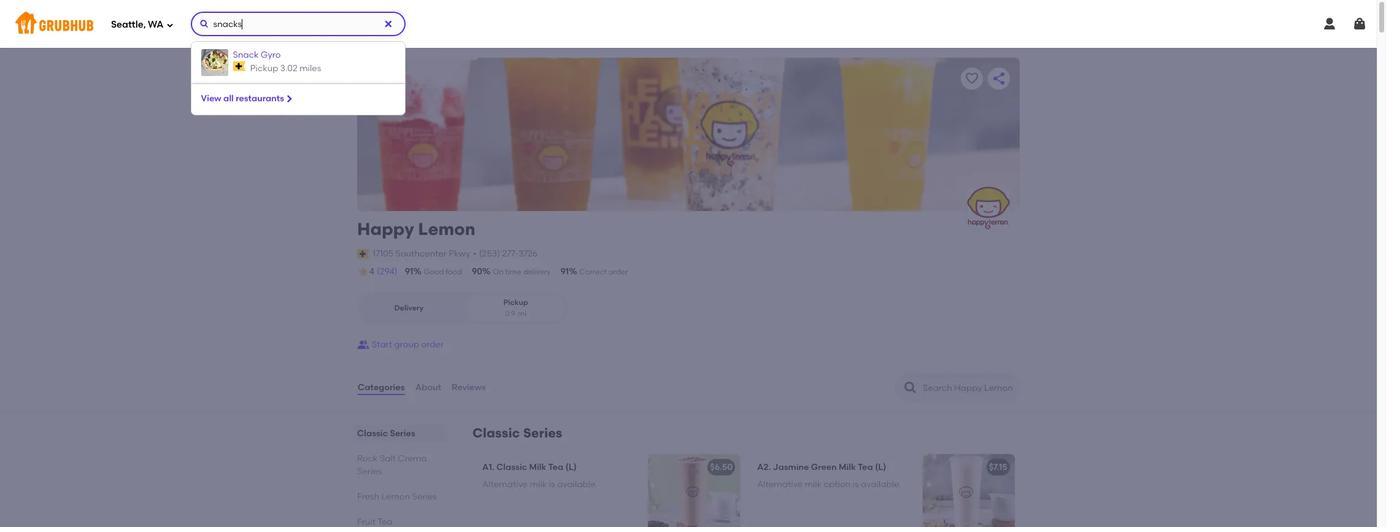Task type: locate. For each thing, give the bounding box(es) containing it.
on time delivery
[[493, 268, 551, 276]]

milk
[[529, 462, 547, 473], [839, 462, 856, 473]]

tea up alternative milk is available.
[[548, 462, 564, 473]]

order right correct
[[609, 268, 628, 276]]

pickup inside main navigation navigation
[[250, 63, 278, 74]]

2 milk from the left
[[839, 462, 856, 473]]

1 horizontal spatial milk
[[805, 480, 822, 490]]

milk down a1. classic milk tea (l) on the left of the page
[[530, 480, 547, 490]]

alternative down jasmine
[[757, 480, 803, 490]]

snack
[[233, 50, 259, 60]]

0.9
[[505, 309, 515, 318]]

happy lemon
[[357, 219, 476, 239]]

good food
[[424, 268, 462, 276]]

lemon up pkwy
[[418, 219, 476, 239]]

91 down 17105 southcenter pkwy button
[[405, 266, 413, 277]]

milk
[[530, 480, 547, 490], [805, 480, 822, 490]]

svg image up snack gyro image at the left
[[199, 19, 209, 29]]

pickup
[[250, 63, 278, 74], [504, 298, 528, 307]]

0 horizontal spatial alternative
[[482, 480, 528, 490]]

Search Happy Lemon search field
[[922, 382, 1016, 394]]

alternative
[[482, 480, 528, 490], [757, 480, 803, 490]]

happy lemon logo image
[[967, 187, 1010, 230]]

classic series up a1. classic milk tea (l) on the left of the page
[[473, 425, 563, 441]]

main navigation navigation
[[0, 0, 1387, 527]]

pickup up 0.9
[[504, 298, 528, 307]]

gyro
[[261, 50, 281, 60]]

available. right the option
[[861, 480, 902, 490]]

is
[[549, 480, 555, 490], [853, 480, 859, 490]]

0 horizontal spatial milk
[[530, 480, 547, 490]]

1 91 from the left
[[405, 266, 413, 277]]

classic series tab
[[357, 427, 443, 440]]

option group
[[357, 293, 568, 324]]

classic right a1.
[[497, 462, 527, 473]]

1 available. from the left
[[557, 480, 598, 490]]

option group containing pickup
[[357, 293, 568, 324]]

pickup down gyro
[[250, 63, 278, 74]]

1 horizontal spatial lemon
[[418, 219, 476, 239]]

correct order
[[580, 268, 628, 276]]

2 milk from the left
[[805, 480, 822, 490]]

1 horizontal spatial (l)
[[875, 462, 887, 473]]

0 horizontal spatial order
[[421, 339, 444, 350]]

reviews button
[[451, 366, 487, 410]]

view all restaurants
[[201, 93, 284, 104]]

1 horizontal spatial is
[[853, 480, 859, 490]]

snack gyro
[[233, 50, 281, 60]]

tea
[[548, 462, 564, 473], [858, 462, 873, 473]]

milk up alternative milk is available.
[[529, 462, 547, 473]]

(l) up alternative milk option is available.
[[875, 462, 887, 473]]

available.
[[557, 480, 598, 490], [861, 480, 902, 490]]

1 horizontal spatial classic series
[[473, 425, 563, 441]]

milk down the a2. jasmine green milk tea (l)
[[805, 480, 822, 490]]

lemon right fresh
[[382, 492, 410, 502]]

0 horizontal spatial lemon
[[382, 492, 410, 502]]

0 horizontal spatial pickup
[[250, 63, 278, 74]]

(253) 277-3726 button
[[479, 248, 538, 260]]

lemon for fresh
[[382, 492, 410, 502]]

1 horizontal spatial pickup
[[504, 298, 528, 307]]

2 (l) from the left
[[875, 462, 887, 473]]

order
[[609, 268, 628, 276], [421, 339, 444, 350]]

svg image
[[1353, 17, 1368, 31]]

start group order
[[372, 339, 444, 350]]

series up a1. classic milk tea (l) on the left of the page
[[523, 425, 563, 441]]

tea up alternative milk option is available.
[[858, 462, 873, 473]]

pickup 0.9 mi
[[504, 298, 528, 318]]

caret left icon image
[[371, 71, 385, 86]]

2 91 from the left
[[561, 266, 569, 277]]

series up crema
[[390, 428, 415, 439]]

0 horizontal spatial 91
[[405, 266, 413, 277]]

$7.15
[[989, 462, 1008, 473]]

0 vertical spatial lemon
[[418, 219, 476, 239]]

0 horizontal spatial milk
[[529, 462, 547, 473]]

classic
[[473, 425, 520, 441], [357, 428, 388, 439], [497, 462, 527, 473]]

lemon inside tab
[[382, 492, 410, 502]]

search icon image
[[904, 381, 918, 395]]

rock
[[357, 454, 378, 464]]

classic up a1.
[[473, 425, 520, 441]]

1 horizontal spatial available.
[[861, 480, 902, 490]]

2 list box from the left
[[191, 41, 405, 115]]

miles
[[300, 63, 321, 74]]

alternative down a1.
[[482, 480, 528, 490]]

1 vertical spatial lemon
[[382, 492, 410, 502]]

Search for food, convenience, alcohol... search field
[[191, 12, 405, 36]]

0 horizontal spatial (l)
[[566, 462, 577, 473]]

(253)
[[479, 248, 500, 259]]

1 horizontal spatial 91
[[561, 266, 569, 277]]

classic up rock
[[357, 428, 388, 439]]

•
[[473, 248, 477, 259]]

view
[[201, 93, 221, 104]]

0 horizontal spatial tea
[[548, 462, 564, 473]]

91 right the delivery
[[561, 266, 569, 277]]

series down rock
[[357, 467, 382, 477]]

subscription pass image
[[357, 249, 370, 259]]

fresh lemon series tab
[[357, 490, 443, 503]]

(l) up alternative milk is available.
[[566, 462, 577, 473]]

2 alternative from the left
[[757, 480, 803, 490]]

available. down a1. classic milk tea (l) on the left of the page
[[557, 480, 598, 490]]

1 vertical spatial pickup
[[504, 298, 528, 307]]

svg image up caret left icon
[[383, 19, 393, 29]]

lemon
[[418, 219, 476, 239], [382, 492, 410, 502]]

a1.
[[482, 462, 495, 473]]

2 is from the left
[[853, 480, 859, 490]]

save this restaurant image
[[965, 71, 980, 86]]

0 vertical spatial order
[[609, 268, 628, 276]]

a2. jasmine green milk tea (l)
[[757, 462, 887, 473]]

$6.50
[[710, 462, 733, 473]]

rock salt crema series tab
[[357, 452, 443, 478]]

svg image down 3.02
[[284, 94, 294, 104]]

pickup for 0.9
[[504, 298, 528, 307]]

milk up the option
[[839, 462, 856, 473]]

91 for good food
[[405, 266, 413, 277]]

milk for is
[[530, 480, 547, 490]]

1 horizontal spatial alternative
[[757, 480, 803, 490]]

pkwy
[[449, 248, 470, 259]]

option
[[824, 480, 851, 490]]

order right group
[[421, 339, 444, 350]]

1 horizontal spatial milk
[[839, 462, 856, 473]]

salt
[[380, 454, 396, 464]]

1 horizontal spatial tea
[[858, 462, 873, 473]]

list box
[[0, 41, 1387, 527], [191, 41, 405, 115]]

fresh lemon series
[[357, 492, 437, 502]]

series inside tab
[[390, 428, 415, 439]]

1 alternative from the left
[[482, 480, 528, 490]]

save this restaurant button
[[961, 68, 983, 90]]

0 horizontal spatial available.
[[557, 480, 598, 490]]

• (253) 277-3726
[[473, 248, 538, 259]]

pickup for 3.02
[[250, 63, 278, 74]]

green
[[811, 462, 837, 473]]

tab
[[357, 516, 443, 527]]

classic inside tab
[[357, 428, 388, 439]]

1 milk from the left
[[530, 480, 547, 490]]

svg image right wa
[[166, 21, 173, 29]]

17105
[[373, 248, 394, 259]]

0 vertical spatial pickup
[[250, 63, 278, 74]]

1 horizontal spatial order
[[609, 268, 628, 276]]

alternative milk option is available.
[[757, 480, 902, 490]]

1 vertical spatial order
[[421, 339, 444, 350]]

people icon image
[[357, 339, 370, 351]]

91
[[405, 266, 413, 277], [561, 266, 569, 277]]

series
[[523, 425, 563, 441], [390, 428, 415, 439], [357, 467, 382, 477], [412, 492, 437, 502]]

(l)
[[566, 462, 577, 473], [875, 462, 887, 473]]

17105 southcenter pkwy button
[[372, 247, 471, 261]]

0 horizontal spatial is
[[549, 480, 555, 490]]

is down a1. classic milk tea (l) on the left of the page
[[549, 480, 555, 490]]

list box inside main navigation navigation
[[191, 41, 405, 115]]

is right the option
[[853, 480, 859, 490]]

svg image
[[1323, 17, 1337, 31], [199, 19, 209, 29], [383, 19, 393, 29], [166, 21, 173, 29], [284, 94, 294, 104]]

0 horizontal spatial classic series
[[357, 428, 415, 439]]

a2. jasmine green milk tea (l) image
[[923, 454, 1015, 527]]

classic series
[[473, 425, 563, 441], [357, 428, 415, 439]]

a1. classic milk tea (l) image
[[648, 454, 740, 527]]

classic series up salt
[[357, 428, 415, 439]]



Task type: vqa. For each thing, say whether or not it's contained in the screenshot.
leftmost Lemon
yes



Task type: describe. For each thing, give the bounding box(es) containing it.
snack gyro image
[[201, 49, 228, 76]]

time
[[505, 268, 521, 276]]

all
[[223, 93, 234, 104]]

on
[[493, 268, 504, 276]]

2 tea from the left
[[858, 462, 873, 473]]

about
[[415, 382, 441, 393]]

seattle,
[[111, 19, 146, 30]]

happy
[[357, 219, 414, 239]]

mi
[[518, 309, 527, 318]]

1 (l) from the left
[[566, 462, 577, 473]]

food
[[446, 268, 462, 276]]

milk for option
[[805, 480, 822, 490]]

categories
[[358, 382, 405, 393]]

good
[[424, 268, 444, 276]]

svg image left svg icon on the top right of page
[[1323, 17, 1337, 31]]

reviews
[[452, 382, 486, 393]]

(294)
[[377, 266, 398, 277]]

277-
[[502, 248, 519, 259]]

start group order button
[[357, 334, 444, 356]]

series down crema
[[412, 492, 437, 502]]

alternative for jasmine
[[757, 480, 803, 490]]

classic series inside the classic series tab
[[357, 428, 415, 439]]

restaurants
[[236, 93, 284, 104]]

correct
[[580, 268, 607, 276]]

4
[[370, 266, 374, 277]]

wa
[[148, 19, 164, 30]]

start
[[372, 339, 392, 350]]

1 list box from the left
[[0, 41, 1387, 527]]

group
[[394, 339, 419, 350]]

3726
[[519, 248, 538, 259]]

delivery
[[523, 268, 551, 276]]

2 available. from the left
[[861, 480, 902, 490]]

a1. classic milk tea (l)
[[482, 462, 577, 473]]

seattle, wa
[[111, 19, 164, 30]]

share icon image
[[992, 71, 1007, 86]]

jasmine
[[773, 462, 809, 473]]

rock salt crema series
[[357, 454, 427, 477]]

3.02
[[280, 63, 298, 74]]

alternative milk is available.
[[482, 480, 598, 490]]

delivery
[[394, 304, 424, 312]]

17105 southcenter pkwy
[[373, 248, 470, 259]]

about button
[[415, 366, 442, 410]]

fresh
[[357, 492, 379, 502]]

categories button
[[357, 366, 406, 410]]

91 for correct order
[[561, 266, 569, 277]]

90
[[472, 266, 483, 277]]

1 milk from the left
[[529, 462, 547, 473]]

lemon for happy
[[418, 219, 476, 239]]

a2.
[[757, 462, 771, 473]]

star icon image
[[357, 266, 370, 278]]

series inside 'rock salt crema series'
[[357, 467, 382, 477]]

1 is from the left
[[549, 480, 555, 490]]

crema
[[398, 454, 427, 464]]

grubhub plus flag logo image
[[233, 62, 245, 71]]

order inside button
[[421, 339, 444, 350]]

1 tea from the left
[[548, 462, 564, 473]]

southcenter
[[396, 248, 447, 259]]

pickup 3.02 miles
[[250, 63, 321, 74]]

alternative for classic
[[482, 480, 528, 490]]



